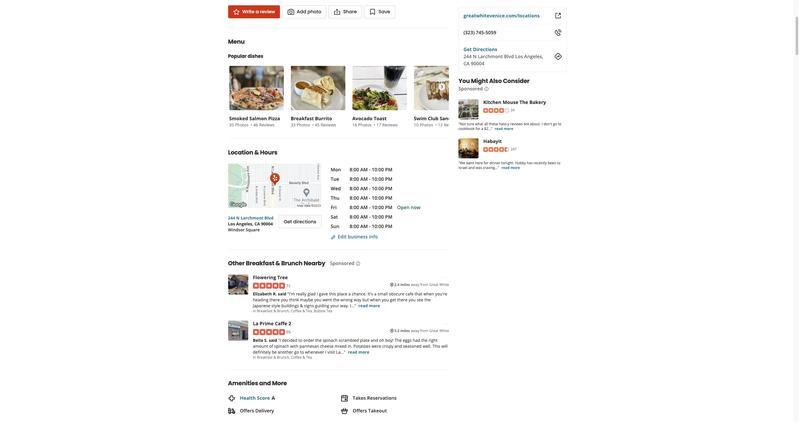 Task type: vqa. For each thing, say whether or not it's contained in the screenshot.
2nd option group from the bottom of the page
no



Task type: describe. For each thing, give the bounding box(es) containing it.
sandwich
[[440, 115, 463, 122]]

swim club sandwich image
[[414, 66, 469, 110]]

10:00 for thu
[[372, 195, 384, 202]]

has
[[527, 161, 533, 166]]

great for flowering tree
[[429, 283, 439, 288]]

tue
[[331, 176, 339, 183]]

5 star rating image for tree
[[253, 284, 285, 289]]

from for la prime caffe 2
[[420, 329, 429, 334]]

the inside "i decided to order the spinach scrambled plate and oh boy! the eggs had the right amount of spinach with parmesan cheese mixed in. potatoes were crispy and seasoned well. this will definitely be another go to whenever i visit la…"
[[395, 338, 402, 344]]

and inside "we went here for dinner tonight. hubby has recently been to israel and was craving…"
[[469, 166, 475, 171]]

you're
[[435, 292, 447, 297]]

to down parmesan
[[300, 350, 304, 356]]

8:00 am - 10:00 pm for fri
[[350, 205, 393, 211]]

pm for mon
[[385, 167, 393, 173]]

said for prime
[[269, 338, 277, 344]]

decided
[[282, 338, 297, 344]]

los inside "244 n larchmont blvd los angeles, ca 90004 windsor square"
[[228, 221, 235, 227]]

- for thu
[[369, 195, 371, 202]]

24 camera v2 image
[[287, 8, 295, 15]]

reviews for club
[[444, 122, 460, 128]]

share
[[343, 8, 357, 15]]

& inside location & hours element
[[254, 149, 259, 157]]

habayit
[[484, 138, 502, 145]]

this
[[329, 292, 336, 297]]

244 inside get directions 244 n larchmont blvd los angeles, ca 90004
[[464, 53, 472, 60]]

breakfast for other breakfast & brunch nearby
[[246, 260, 275, 268]]

8:00 am - 10:00 pm for mon
[[350, 167, 393, 173]]

10:00 for mon
[[372, 167, 384, 173]]

get directions link
[[464, 46, 498, 53]]

17 reviews
[[377, 122, 398, 128]]

745-
[[476, 29, 486, 36]]

miles for flowering tree
[[401, 283, 410, 288]]

from for flowering tree
[[420, 283, 429, 288]]

n inside "244 n larchmont blvd los angeles, ca 90004 windsor square"
[[236, 216, 240, 221]]

popular dishes
[[228, 53, 263, 60]]

wed
[[331, 186, 341, 192]]

1 horizontal spatial when
[[424, 292, 434, 297]]

24 external link v2 image
[[555, 12, 562, 19]]

a up wrong
[[349, 292, 351, 297]]

now
[[411, 205, 421, 211]]

avocado toast image
[[353, 66, 407, 110]]

bella
[[253, 338, 263, 344]]

(323)
[[464, 29, 475, 36]]

24 reservation v2 image
[[341, 396, 348, 403]]

16
[[353, 122, 357, 128]]

- for sun
[[369, 224, 371, 230]]

46 reviews
[[253, 122, 275, 128]]

might
[[471, 77, 488, 85]]

am for sat
[[361, 214, 368, 221]]

16 marker v2 image for la prime caffe 2
[[390, 329, 395, 334]]

more down potatoes
[[359, 350, 370, 356]]

don't
[[544, 122, 552, 127]]

45
[[315, 122, 320, 128]]

12 reviews
[[438, 122, 460, 128]]

caffe
[[275, 321, 287, 328]]

offers for offers delivery
[[240, 408, 254, 415]]

24 phone v2 image
[[555, 29, 562, 36]]

potatoes
[[354, 344, 371, 350]]

71
[[286, 284, 291, 289]]

"i'm
[[287, 292, 295, 297]]

smoked salmon pizza 35 photos
[[229, 115, 280, 128]]

5059
[[486, 29, 497, 36]]

reviews for burrito
[[321, 122, 336, 128]]

10:00 for sun
[[372, 224, 384, 230]]

go inside "not sure what all these hate-y reviews are about. i don't go to cookbook for a $2…"
[[553, 122, 557, 127]]

went inside "i'm really glad i gave this place a chance. it's a small obscure cafe that when you're heading there you think maybe you went the wrong way but when you get there you see the japanese style buildings & signs guiding your way. i…"
[[323, 298, 332, 303]]

takes
[[353, 396, 366, 402]]

244 n larchmont blvd link
[[228, 216, 274, 221]]

prime
[[260, 321, 274, 328]]

smoked salmon pizza image
[[229, 66, 284, 110]]

about.
[[530, 122, 541, 127]]

y
[[508, 122, 510, 127]]

8:00 for fri
[[350, 205, 359, 211]]

i inside "not sure what all these hate-y reviews are about. i don't go to cookbook for a $2…"
[[542, 122, 543, 127]]

great for la prime caffe 2
[[429, 329, 439, 334]]

cheese
[[320, 344, 334, 350]]

kitchen mouse the bakery
[[484, 99, 546, 106]]

la
[[253, 321, 259, 328]]

breakfast for in breakfast & brunch, coffee & tea, bubble tea
[[257, 309, 273, 314]]

& inside "i'm really glad i gave this place a chance. it's a small obscure cafe that when you're heading there you think maybe you went the wrong way but when you get there you see the japanese style buildings & signs guiding your way. i…"
[[300, 304, 303, 309]]

pm for thu
[[385, 195, 393, 202]]

sun
[[331, 224, 340, 230]]

3.2
[[395, 329, 400, 334]]

cafe
[[406, 292, 414, 297]]

in for la prime caffe 2
[[253, 356, 256, 361]]

boy!
[[386, 338, 394, 344]]

edit
[[338, 234, 347, 240]]

& left brunch
[[276, 260, 280, 268]]

blvd inside get directions 244 n larchmont blvd los angeles, ca 90004
[[504, 53, 514, 60]]

5 star rating image for prime
[[253, 330, 285, 336]]

$2…"
[[484, 126, 493, 131]]

1 there from the left
[[270, 298, 280, 303]]

3 you from the left
[[382, 298, 389, 303]]

but
[[363, 298, 369, 303]]

elizabeth r. said
[[253, 292, 287, 297]]

be
[[272, 350, 277, 356]]

1 vertical spatial tea
[[306, 356, 312, 361]]

consider
[[503, 77, 530, 85]]

square
[[246, 227, 260, 233]]

habayit image
[[459, 139, 479, 159]]

location
[[228, 149, 253, 157]]

1 horizontal spatial tea
[[327, 309, 333, 314]]

said for tree
[[278, 292, 287, 297]]

that
[[415, 292, 423, 297]]

to inside "we went here for dinner tonight. hubby has recently been to israel and was craving…"
[[557, 161, 561, 166]]

angeles, inside "244 n larchmont blvd los angeles, ca 90004 windsor square"
[[236, 221, 254, 227]]

to inside "not sure what all these hate-y reviews are about. i don't go to cookbook for a $2…"
[[558, 122, 562, 127]]

brunch, for la prime caffe 2
[[277, 356, 290, 361]]

brunch
[[281, 260, 303, 268]]

away for la prime caffe 2
[[411, 329, 420, 334]]

had
[[413, 338, 420, 344]]

24 share v2 image
[[334, 8, 341, 15]]

edit business info button
[[331, 234, 378, 240]]

avocado
[[353, 115, 373, 122]]

amenities and more
[[228, 380, 287, 388]]

went inside "we went here for dinner tonight. hubby has recently been to israel and was craving…"
[[466, 161, 475, 166]]

and right crispy
[[395, 344, 402, 350]]

offers for offers takeout
[[353, 408, 367, 415]]

avocado toast 16 photos
[[353, 115, 387, 128]]

get for get directions
[[284, 219, 292, 225]]

photos inside 'breakfast burrito 33 photos'
[[297, 122, 310, 128]]

am for wed
[[361, 186, 368, 192]]

8:00 am - 10:00 pm for thu
[[350, 195, 393, 202]]

a right it's
[[374, 292, 377, 297]]

visit
[[328, 350, 335, 356]]

- for tue
[[369, 176, 371, 183]]

& left tea,
[[303, 309, 305, 314]]

angeles, inside get directions 244 n larchmont blvd los angeles, ca 90004
[[524, 53, 544, 60]]

a inside "not sure what all these hate-y reviews are about. i don't go to cookbook for a $2…"
[[482, 126, 484, 131]]

your
[[331, 304, 339, 309]]

16 marker v2 image for flowering tree
[[390, 283, 395, 288]]

90004 inside get directions 244 n larchmont blvd los angeles, ca 90004
[[471, 60, 485, 67]]

way
[[354, 298, 362, 303]]

menu element
[[219, 28, 470, 129]]

photos inside avocado toast 16 photos
[[358, 122, 372, 128]]

smoked
[[229, 115, 248, 122]]

go inside "i decided to order the spinach scrambled plate and oh boy! the eggs had the right amount of spinach with parmesan cheese mixed in. potatoes were crispy and seasoned well. this will definitely be another go to whenever i visit la…"
[[294, 350, 299, 356]]

plate
[[360, 338, 370, 344]]

larchmont inside get directions 244 n larchmont blvd los angeles, ca 90004
[[478, 53, 503, 60]]

16 info v2 image
[[356, 262, 361, 266]]

sponsored for you might also consider
[[459, 86, 483, 92]]

way.
[[340, 304, 349, 309]]

signs
[[304, 304, 314, 309]]

away for flowering tree
[[411, 283, 420, 288]]

takeout
[[368, 408, 387, 415]]

ca inside get directions 244 n larchmont blvd los angeles, ca 90004
[[464, 60, 470, 67]]

a right write
[[256, 8, 259, 15]]

24 more v2 image
[[442, 275, 449, 282]]

16 pencil v2 image
[[331, 235, 336, 240]]

add photo
[[297, 8, 321, 15]]

review
[[260, 8, 275, 15]]

am for thu
[[361, 195, 368, 202]]

add
[[297, 8, 306, 15]]

read right dinner
[[502, 166, 510, 171]]

get directions
[[284, 219, 316, 225]]

sure
[[467, 122, 474, 127]]

12
[[438, 122, 443, 128]]

am for mon
[[361, 167, 368, 173]]

amenities and more element
[[219, 370, 454, 422]]

la…"
[[336, 350, 346, 356]]

bakery
[[530, 99, 546, 106]]

0 horizontal spatial spinach
[[274, 344, 289, 350]]

kitchen mouse the bakery image
[[459, 99, 479, 120]]

2 you from the left
[[314, 298, 322, 303]]

the up your
[[333, 298, 340, 303]]

i…"
[[350, 304, 356, 309]]

244 n larchmont blvd los angeles, ca 90004 windsor square
[[228, 216, 274, 233]]

were
[[372, 344, 381, 350]]

flowering
[[253, 275, 276, 281]]

8:00 am - 10:00 pm for wed
[[350, 186, 393, 192]]

flowering tree link
[[253, 275, 288, 281]]

nearby
[[304, 260, 326, 268]]

miles for la prime caffe 2
[[401, 329, 410, 334]]

8:00 for wed
[[350, 186, 359, 192]]

- for wed
[[369, 186, 371, 192]]

the right order
[[315, 338, 322, 344]]

& down parmesan
[[303, 356, 305, 361]]

the right "see"
[[425, 298, 431, 303]]

another
[[278, 350, 293, 356]]

tree
[[277, 275, 288, 281]]

breakfast burrito image
[[291, 66, 345, 110]]

health
[[240, 396, 256, 402]]

brunch, for flowering tree
[[277, 309, 290, 314]]

10:00 for sat
[[372, 214, 384, 221]]

24 more v2 image
[[442, 321, 449, 328]]

this
[[433, 344, 441, 350]]

glad
[[308, 292, 316, 297]]



Task type: locate. For each thing, give the bounding box(es) containing it.
when down it's
[[370, 298, 381, 303]]

4 photos from the left
[[420, 122, 433, 128]]

5 star rating image up "s."
[[253, 330, 285, 336]]

guiding
[[315, 304, 329, 309]]

and inside amenities and more element
[[259, 380, 271, 388]]

offers
[[240, 408, 254, 415], [353, 408, 367, 415]]

said right r.
[[278, 292, 287, 297]]

0 vertical spatial in
[[253, 309, 256, 314]]

2 horizontal spatial i
[[542, 122, 543, 127]]

mon
[[331, 167, 341, 173]]

am for sun
[[361, 224, 368, 230]]

(323) 745-5059
[[464, 29, 497, 36]]

1 great from the top
[[429, 283, 439, 288]]

1 vertical spatial said
[[269, 338, 277, 344]]

brunch, right be in the bottom left of the page
[[277, 356, 290, 361]]

i inside "i'm really glad i gave this place a chance. it's a small obscure cafe that when you're heading there you think maybe you went the wrong way but when you get there you see the japanese style buildings & signs guiding your way. i…"
[[317, 292, 318, 297]]

1 horizontal spatial ca
[[464, 60, 470, 67]]

& up la prime caffe 2 link on the left bottom
[[274, 309, 276, 314]]

1 horizontal spatial the
[[520, 99, 529, 106]]

1 vertical spatial go
[[294, 350, 299, 356]]

1 brunch, from the top
[[277, 309, 290, 314]]

and
[[469, 166, 475, 171], [371, 338, 378, 344], [395, 344, 402, 350], [259, 380, 271, 388]]

all
[[485, 122, 488, 127]]

to right been
[[557, 161, 561, 166]]

0 horizontal spatial n
[[236, 216, 240, 221]]

2 am from the top
[[361, 176, 368, 183]]

1 vertical spatial great
[[429, 329, 439, 334]]

1 horizontal spatial i
[[325, 350, 327, 356]]

spinach up cheese on the left of page
[[323, 338, 338, 344]]

when right that
[[424, 292, 434, 297]]

pm for tue
[[385, 176, 393, 183]]

1 from from the top
[[420, 283, 429, 288]]

photos inside the swim club sandwich 10 photos
[[420, 122, 433, 128]]

from
[[420, 283, 429, 288], [420, 329, 429, 334]]

1 you from the left
[[281, 298, 288, 303]]

you up guiding
[[314, 298, 322, 303]]

0 vertical spatial n
[[473, 53, 477, 60]]

24 order v2 image
[[228, 408, 235, 416]]

went right the "we
[[466, 161, 475, 166]]

2 coffee from the top
[[291, 356, 302, 361]]

6 8:00 am - 10:00 pm from the top
[[350, 214, 393, 221]]

1 horizontal spatial blvd
[[504, 53, 514, 60]]

3 8:00 from the top
[[350, 186, 359, 192]]

white down 24 more v2 icon
[[440, 329, 449, 334]]

2 5 star rating image from the top
[[253, 330, 285, 336]]

miles right 2.4
[[401, 283, 410, 288]]

1 vertical spatial white
[[440, 329, 449, 334]]

10:00 for wed
[[372, 186, 384, 192]]

0 vertical spatial for
[[476, 126, 481, 131]]

4 pm from the top
[[385, 195, 393, 202]]

with
[[290, 344, 299, 350]]

1 vertical spatial in
[[253, 356, 256, 361]]

24 directions v2 image
[[555, 53, 562, 60]]

& left hours
[[254, 149, 259, 157]]

1 am from the top
[[361, 167, 368, 173]]

coffee for la prime caffe 2
[[291, 356, 302, 361]]

2 great from the top
[[429, 329, 439, 334]]

1 offers from the left
[[240, 408, 254, 415]]

seasoned
[[403, 344, 422, 350]]

8:00
[[350, 167, 359, 173], [350, 176, 359, 183], [350, 186, 359, 192], [350, 195, 359, 202], [350, 205, 359, 211], [350, 214, 359, 221], [350, 224, 359, 230]]

90004 down get directions link
[[471, 60, 485, 67]]

what
[[475, 122, 484, 127]]

0 vertical spatial great
[[429, 283, 439, 288]]

1 vertical spatial the
[[395, 338, 402, 344]]

larchmont inside "244 n larchmont blvd los angeles, ca 90004 windsor square"
[[241, 216, 264, 221]]

2.4
[[395, 283, 400, 288]]

flowering tree image
[[228, 275, 248, 295]]

- for mon
[[369, 167, 371, 173]]

5 - from the top
[[369, 205, 371, 211]]

1 horizontal spatial los
[[515, 53, 523, 60]]

when
[[424, 292, 434, 297], [370, 298, 381, 303]]

to left order
[[299, 338, 303, 344]]

offers down 'takes'
[[353, 408, 367, 415]]

1 vertical spatial when
[[370, 298, 381, 303]]

delivery
[[255, 408, 274, 415]]

1 vertical spatial get
[[284, 219, 292, 225]]

white for la prime caffe 2
[[440, 329, 449, 334]]

1 16 marker v2 image from the top
[[390, 283, 395, 288]]

1 vertical spatial away
[[411, 329, 420, 334]]

the right mouse
[[520, 99, 529, 106]]

kitchen mouse the bakery link
[[484, 99, 546, 106]]

0 vertical spatial tea
[[327, 309, 333, 314]]

1 miles from the top
[[401, 283, 410, 288]]

brunch,
[[277, 309, 290, 314], [277, 356, 290, 361]]

style
[[272, 304, 280, 309]]

coffee down with
[[291, 356, 302, 361]]

4 8:00 from the top
[[350, 195, 359, 202]]

90004 inside "244 n larchmont blvd los angeles, ca 90004 windsor square"
[[261, 221, 273, 227]]

1 vertical spatial brunch,
[[277, 356, 290, 361]]

go down with
[[294, 350, 299, 356]]

0 vertical spatial blvd
[[504, 53, 514, 60]]

3 am from the top
[[361, 186, 368, 192]]

1 vertical spatial 244
[[228, 216, 235, 221]]

maybe
[[300, 298, 313, 303]]

1 vertical spatial blvd
[[265, 216, 274, 221]]

breakfast up flowering at left bottom
[[246, 260, 275, 268]]

los
[[515, 53, 523, 60], [228, 221, 235, 227]]

16 info v2 image
[[484, 87, 489, 91]]

1 vertical spatial larchmont
[[241, 216, 264, 221]]

a left $2…"
[[482, 126, 484, 131]]

0 vertical spatial larchmont
[[478, 53, 503, 60]]

from up that
[[420, 283, 429, 288]]

breakfast inside 'breakfast burrito 33 photos'
[[291, 115, 314, 122]]

3 8:00 am - 10:00 pm from the top
[[350, 186, 393, 192]]

location & hours element
[[219, 139, 459, 240]]

reviews for salmon
[[259, 122, 275, 128]]

1 horizontal spatial there
[[397, 298, 408, 303]]

24
[[511, 108, 515, 113]]

90004 down 244 n larchmont blvd link
[[261, 221, 273, 227]]

sponsored down you
[[459, 86, 483, 92]]

1 vertical spatial 90004
[[261, 221, 273, 227]]

2 brunch, from the top
[[277, 356, 290, 361]]

you
[[459, 77, 470, 85]]

2 vertical spatial i
[[325, 350, 327, 356]]

la prime caffe 2
[[253, 321, 291, 328]]

sponsored left 16 info v2 icon
[[330, 261, 355, 267]]

0 vertical spatial los
[[515, 53, 523, 60]]

2 reviews from the left
[[321, 122, 336, 128]]

0 horizontal spatial i
[[317, 292, 318, 297]]

get inside get directions 244 n larchmont blvd los angeles, ca 90004
[[464, 46, 472, 53]]

1 horizontal spatial go
[[553, 122, 557, 127]]

0 vertical spatial sponsored
[[459, 86, 483, 92]]

0 vertical spatial 90004
[[471, 60, 485, 67]]

1 vertical spatial sponsored
[[330, 261, 355, 267]]

amenities
[[228, 380, 258, 388]]

7 pm from the top
[[385, 224, 393, 230]]

coffee for flowering tree
[[291, 309, 302, 314]]

for inside "not sure what all these hate-y reviews are about. i don't go to cookbook for a $2…"
[[476, 126, 481, 131]]

pizza
[[268, 115, 280, 122]]

7 - from the top
[[369, 224, 371, 230]]

4 you from the left
[[409, 298, 416, 303]]

1 vertical spatial from
[[420, 329, 429, 334]]

the up the well.
[[421, 338, 428, 344]]

great up you're
[[429, 283, 439, 288]]

24 star v2 image
[[233, 8, 240, 15]]

2 in from the top
[[253, 356, 256, 361]]

3 - from the top
[[369, 186, 371, 192]]

1 8:00 am - 10:00 pm from the top
[[350, 167, 393, 173]]

said up of at the left bottom of page
[[269, 338, 277, 344]]

small
[[378, 292, 388, 297]]

tea right bubble
[[327, 309, 333, 314]]

2 8:00 am - 10:00 pm from the top
[[350, 176, 393, 183]]

away
[[411, 283, 420, 288], [411, 329, 420, 334]]

0 vertical spatial brunch,
[[277, 309, 290, 314]]

2 white from the top
[[440, 329, 449, 334]]

tea down parmesan
[[306, 356, 312, 361]]

8:00 am - 10:00 pm for sat
[[350, 214, 393, 221]]

and left was
[[469, 166, 475, 171]]

1 horizontal spatial said
[[278, 292, 287, 297]]

1 reviews from the left
[[259, 122, 275, 128]]

244 inside "244 n larchmont blvd los angeles, ca 90004 windsor square"
[[228, 216, 235, 221]]

0 vertical spatial the
[[520, 99, 529, 106]]

for right sure
[[476, 126, 481, 131]]

5 10:00 from the top
[[372, 205, 384, 211]]

1 vertical spatial 16 marker v2 image
[[390, 329, 395, 334]]

see
[[417, 298, 424, 303]]

am for fri
[[361, 205, 368, 211]]

get inside location & hours element
[[284, 219, 292, 225]]

photos down 'avocado'
[[358, 122, 372, 128]]

1 10:00 from the top
[[372, 167, 384, 173]]

1 vertical spatial miles
[[401, 329, 410, 334]]

0 horizontal spatial when
[[370, 298, 381, 303]]

1 white from the top
[[440, 283, 449, 288]]

read down in.
[[348, 350, 358, 356]]

4 10:00 from the top
[[372, 195, 384, 202]]

reviews for toast
[[382, 122, 398, 128]]

coffee down think
[[291, 309, 302, 314]]

45 reviews
[[315, 122, 336, 128]]

score
[[257, 396, 270, 402]]

1 8:00 from the top
[[350, 167, 359, 173]]

elizabeth
[[253, 292, 272, 297]]

of
[[269, 344, 273, 350]]

6 8:00 from the top
[[350, 214, 359, 221]]

for inside "we went here for dinner tonight. hubby has recently been to israel and was craving…"
[[484, 161, 489, 166]]

for right here
[[484, 161, 489, 166]]

open
[[397, 205, 410, 211]]

1 vertical spatial n
[[236, 216, 240, 221]]

go right don't
[[553, 122, 557, 127]]

4 am from the top
[[361, 195, 368, 202]]

1 horizontal spatial went
[[466, 161, 475, 166]]

photos down smoked
[[235, 122, 249, 128]]

greatwhitevenice.com/locations
[[464, 12, 540, 19]]

2 8:00 from the top
[[350, 176, 359, 183]]

1 in from the top
[[253, 309, 256, 314]]

blvd inside "244 n larchmont blvd los angeles, ca 90004 windsor square"
[[265, 216, 274, 221]]

bubble
[[314, 309, 326, 314]]

0 horizontal spatial sponsored
[[330, 261, 355, 267]]

more right these
[[504, 126, 514, 131]]

menu
[[228, 38, 245, 46]]

1 vertical spatial angeles,
[[236, 221, 254, 227]]

chance.
[[352, 292, 367, 297]]

reviews down pizza
[[259, 122, 275, 128]]

get left directions
[[284, 219, 292, 225]]

244 up windsor
[[228, 216, 235, 221]]

i right glad at the left
[[317, 292, 318, 297]]

more down but at left bottom
[[369, 304, 380, 309]]

8:00 for sat
[[350, 214, 359, 221]]

los up consider
[[515, 53, 523, 60]]

3 10:00 from the top
[[372, 186, 384, 192]]

larchmont up square
[[241, 216, 264, 221]]

map image
[[228, 164, 321, 208]]

0 vertical spatial angeles,
[[524, 53, 544, 60]]

miles right 3.2
[[401, 329, 410, 334]]

reviews
[[259, 122, 275, 128], [321, 122, 336, 128], [382, 122, 398, 128], [444, 122, 460, 128]]

angeles, down 244 n larchmont blvd link
[[236, 221, 254, 227]]

1 vertical spatial for
[[484, 161, 489, 166]]

other
[[228, 260, 245, 268]]

1 vertical spatial los
[[228, 221, 235, 227]]

breakfast down amount
[[257, 356, 273, 361]]

la prime caffe 2 image
[[228, 321, 248, 342]]

0 vertical spatial 16 marker v2 image
[[390, 283, 395, 288]]

tonight.
[[502, 161, 514, 166]]

read down but at left bottom
[[359, 304, 368, 309]]

8:00 for thu
[[350, 195, 359, 202]]

1 away from the top
[[411, 283, 420, 288]]

0 vertical spatial when
[[424, 292, 434, 297]]

8:00 am - 10:00 pm for sun
[[350, 224, 393, 230]]

i left don't
[[542, 122, 543, 127]]

previous image
[[232, 84, 238, 91]]

2 away from the top
[[411, 329, 420, 334]]

1 horizontal spatial 90004
[[471, 60, 485, 67]]

5 am from the top
[[361, 205, 368, 211]]

0 horizontal spatial angeles,
[[236, 221, 254, 227]]

2 16 marker v2 image from the top
[[390, 329, 395, 334]]

7 8:00 am - 10:00 pm from the top
[[350, 224, 393, 230]]

1 - from the top
[[369, 167, 371, 173]]

24 shopping v2 image
[[341, 408, 348, 416]]

7 8:00 from the top
[[350, 224, 359, 230]]

35
[[229, 122, 234, 128]]

0 horizontal spatial went
[[323, 298, 332, 303]]

0 vertical spatial get
[[464, 46, 472, 53]]

white
[[440, 283, 449, 288], [440, 329, 449, 334]]

larchmont down directions
[[478, 53, 503, 60]]

flowering tree
[[253, 275, 288, 281]]

sponsored
[[459, 86, 483, 92], [330, 261, 355, 267]]

10:00 for tue
[[372, 176, 384, 183]]

1 horizontal spatial spinach
[[323, 338, 338, 344]]

8:00 for mon
[[350, 167, 359, 173]]

0 vertical spatial miles
[[401, 283, 410, 288]]

get down (323)
[[464, 46, 472, 53]]

ca up square
[[255, 221, 260, 227]]

order
[[304, 338, 314, 344]]

pm for sun
[[385, 224, 393, 230]]

- for fri
[[369, 205, 371, 211]]

6 pm from the top
[[385, 214, 393, 221]]

1 vertical spatial spinach
[[274, 344, 289, 350]]

90004
[[471, 60, 485, 67], [261, 221, 273, 227]]

5 star rating image
[[253, 284, 285, 289], [253, 330, 285, 336]]

4.5 star rating image
[[484, 147, 510, 152]]

0 horizontal spatial larchmont
[[241, 216, 264, 221]]

4 star rating image
[[484, 108, 510, 113]]

you up buildings
[[281, 298, 288, 303]]

- for sat
[[369, 214, 371, 221]]

breakfast down heading
[[257, 309, 273, 314]]

los inside get directions 244 n larchmont blvd los angeles, ca 90004
[[515, 53, 523, 60]]

1 horizontal spatial get
[[464, 46, 472, 53]]

write a review
[[242, 8, 275, 15]]

breakfast up 33
[[291, 115, 314, 122]]

244 down get directions link
[[464, 53, 472, 60]]

0 vertical spatial 5 star rating image
[[253, 284, 285, 289]]

1 photos from the left
[[235, 122, 249, 128]]

2 - from the top
[[369, 176, 371, 183]]

n inside get directions 244 n larchmont blvd los angeles, ca 90004
[[473, 53, 477, 60]]

1 horizontal spatial for
[[484, 161, 489, 166]]

1 vertical spatial coffee
[[291, 356, 302, 361]]

247
[[511, 147, 517, 152]]

in down amount
[[253, 356, 256, 361]]

0 horizontal spatial for
[[476, 126, 481, 131]]

24 medical v2 image
[[228, 396, 235, 403]]

2 offers from the left
[[353, 408, 367, 415]]

1 vertical spatial went
[[323, 298, 332, 303]]

2 pm from the top
[[385, 176, 393, 183]]

takes reservations
[[353, 396, 397, 402]]

2 10:00 from the top
[[372, 176, 384, 183]]

health score link
[[240, 396, 270, 402]]

angeles,
[[524, 53, 544, 60], [236, 221, 254, 227]]

0 horizontal spatial los
[[228, 221, 235, 227]]

0 vertical spatial spinach
[[323, 338, 338, 344]]

write
[[242, 8, 255, 15]]

0 vertical spatial i
[[542, 122, 543, 127]]

17
[[377, 122, 381, 128]]

los up windsor
[[228, 221, 235, 227]]

business
[[348, 234, 368, 240]]

more left has
[[511, 166, 520, 171]]

pm for sat
[[385, 214, 393, 221]]

1 vertical spatial ca
[[255, 221, 260, 227]]

1 horizontal spatial 244
[[464, 53, 472, 60]]

0 horizontal spatial tea
[[306, 356, 312, 361]]

1 pm from the top
[[385, 167, 393, 173]]

3 photos from the left
[[358, 122, 372, 128]]

in for flowering tree
[[253, 309, 256, 314]]

dinner
[[490, 161, 501, 166]]

0 vertical spatial said
[[278, 292, 287, 297]]

10:00 for fri
[[372, 205, 384, 211]]

white down 24 more v2 image on the bottom right
[[440, 283, 449, 288]]

46
[[253, 122, 258, 128]]

1 horizontal spatial larchmont
[[478, 53, 503, 60]]

4 reviews from the left
[[444, 122, 460, 128]]

place
[[337, 292, 348, 297]]

1 vertical spatial i
[[317, 292, 318, 297]]

16 marker v2 image up obscure on the bottom of the page
[[390, 283, 395, 288]]

tea
[[327, 309, 333, 314], [306, 356, 312, 361]]

0 vertical spatial go
[[553, 122, 557, 127]]

great up right on the bottom
[[429, 329, 439, 334]]

0 horizontal spatial 90004
[[261, 221, 273, 227]]

from up the well.
[[420, 329, 429, 334]]

photos inside smoked salmon pizza 35 photos
[[235, 122, 249, 128]]

0 horizontal spatial ca
[[255, 221, 260, 227]]

0 vertical spatial 244
[[464, 53, 472, 60]]

0 horizontal spatial get
[[284, 219, 292, 225]]

0 horizontal spatial go
[[294, 350, 299, 356]]

2 miles from the top
[[401, 329, 410, 334]]

in breakfast & brunch, coffee & tea
[[253, 356, 312, 361]]

reviews right 17
[[382, 122, 398, 128]]

"i'm really glad i gave this place a chance. it's a small obscure cafe that when you're heading there you think maybe you went the wrong way but when you get there you see the japanese style buildings & signs guiding your way. i…"
[[253, 292, 447, 309]]

it's
[[368, 292, 373, 297]]

read right $2…"
[[495, 126, 503, 131]]

read
[[495, 126, 503, 131], [502, 166, 510, 171], [359, 304, 368, 309], [348, 350, 358, 356]]

& left signs
[[300, 304, 303, 309]]

swim
[[414, 115, 427, 122]]

1 5 star rating image from the top
[[253, 284, 285, 289]]

0 vertical spatial went
[[466, 161, 475, 166]]

8:00 am - 10:00 pm for tue
[[350, 176, 393, 183]]

0 vertical spatial from
[[420, 283, 429, 288]]

6 am from the top
[[361, 214, 368, 221]]

brunch, up caffe
[[277, 309, 290, 314]]

8:00 for tue
[[350, 176, 359, 183]]

angeles, left 24 directions v2 "icon"
[[524, 53, 544, 60]]

and left more
[[259, 380, 271, 388]]

you down the small
[[382, 298, 389, 303]]

in up la
[[253, 309, 256, 314]]

0 vertical spatial ca
[[464, 60, 470, 67]]

6 10:00 from the top
[[372, 214, 384, 221]]

i left the "visit"
[[325, 350, 327, 356]]

away up that
[[411, 283, 420, 288]]

been
[[548, 161, 556, 166]]

16 marker v2 image
[[390, 283, 395, 288], [390, 329, 395, 334]]

you down cafe
[[409, 298, 416, 303]]

reviews down "burrito"
[[321, 122, 336, 128]]

miles
[[401, 283, 410, 288], [401, 329, 410, 334]]

pm for fri
[[385, 205, 393, 211]]

0 vertical spatial white
[[440, 283, 449, 288]]

0 vertical spatial coffee
[[291, 309, 302, 314]]

salmon
[[250, 115, 267, 122]]

5 pm from the top
[[385, 205, 393, 211]]

0 vertical spatial away
[[411, 283, 420, 288]]

1 horizontal spatial offers
[[353, 408, 367, 415]]

went down gave
[[323, 298, 332, 303]]

1 horizontal spatial n
[[473, 53, 477, 60]]

and up were
[[371, 338, 378, 344]]

& left the another
[[274, 356, 276, 361]]

a
[[256, 8, 259, 15], [482, 126, 484, 131], [349, 292, 351, 297], [374, 292, 377, 297]]

n up windsor
[[236, 216, 240, 221]]

offers down health on the left of page
[[240, 408, 254, 415]]

next image
[[439, 84, 445, 91]]

white for flowering tree
[[440, 283, 449, 288]]

sponsored for other breakfast & brunch nearby
[[330, 261, 355, 267]]

1 horizontal spatial angeles,
[[524, 53, 544, 60]]

4 - from the top
[[369, 195, 371, 202]]

the right the 'boy!'
[[395, 338, 402, 344]]

6 - from the top
[[369, 214, 371, 221]]

2 there from the left
[[397, 298, 408, 303]]

0 horizontal spatial blvd
[[265, 216, 274, 221]]

1 coffee from the top
[[291, 309, 302, 314]]

0 horizontal spatial offers
[[240, 408, 254, 415]]

get for get directions 244 n larchmont blvd los angeles, ca 90004
[[464, 46, 472, 53]]

i inside "i decided to order the spinach scrambled plate and oh boy! the eggs had the right amount of spinach with parmesan cheese mixed in. potatoes were crispy and seasoned well. this will definitely be another go to whenever i visit la…"
[[325, 350, 327, 356]]

photos right 33
[[297, 122, 310, 128]]

craving…"
[[483, 166, 499, 171]]

5 8:00 am - 10:00 pm from the top
[[350, 205, 393, 211]]

2 photos from the left
[[297, 122, 310, 128]]

right
[[429, 338, 438, 344]]

ca inside "244 n larchmont blvd los angeles, ca 90004 windsor square"
[[255, 221, 260, 227]]

7 10:00 from the top
[[372, 224, 384, 230]]

16 marker v2 image up the 'boy!'
[[390, 329, 395, 334]]

0 horizontal spatial 244
[[228, 216, 235, 221]]

8:00 for sun
[[350, 224, 359, 230]]

n
[[473, 53, 477, 60], [236, 216, 240, 221]]

am for tue
[[361, 176, 368, 183]]

save
[[379, 8, 390, 15]]

there down obscure on the bottom of the page
[[397, 298, 408, 303]]

7 am from the top
[[361, 224, 368, 230]]

3 reviews from the left
[[382, 122, 398, 128]]

reservations
[[367, 396, 397, 402]]

0 horizontal spatial said
[[269, 338, 277, 344]]

spinach down "i
[[274, 344, 289, 350]]

"i
[[278, 338, 281, 344]]

24 save outline v2 image
[[369, 8, 376, 15]]

spinach
[[323, 338, 338, 344], [274, 344, 289, 350]]

5 8:00 from the top
[[350, 205, 359, 211]]

location & hours
[[228, 149, 278, 157]]

oh
[[379, 338, 384, 344]]

3 pm from the top
[[385, 186, 393, 192]]

pm for wed
[[385, 186, 393, 192]]

away up had
[[411, 329, 420, 334]]

2 from from the top
[[420, 329, 429, 334]]

1 horizontal spatial sponsored
[[459, 86, 483, 92]]

n down get directions link
[[473, 53, 477, 60]]

1 vertical spatial 5 star rating image
[[253, 330, 285, 336]]

mouse
[[503, 99, 519, 106]]

4 8:00 am - 10:00 pm from the top
[[350, 195, 393, 202]]

0 horizontal spatial the
[[395, 338, 402, 344]]

breakfast for in breakfast & brunch, coffee & tea
[[257, 356, 273, 361]]



